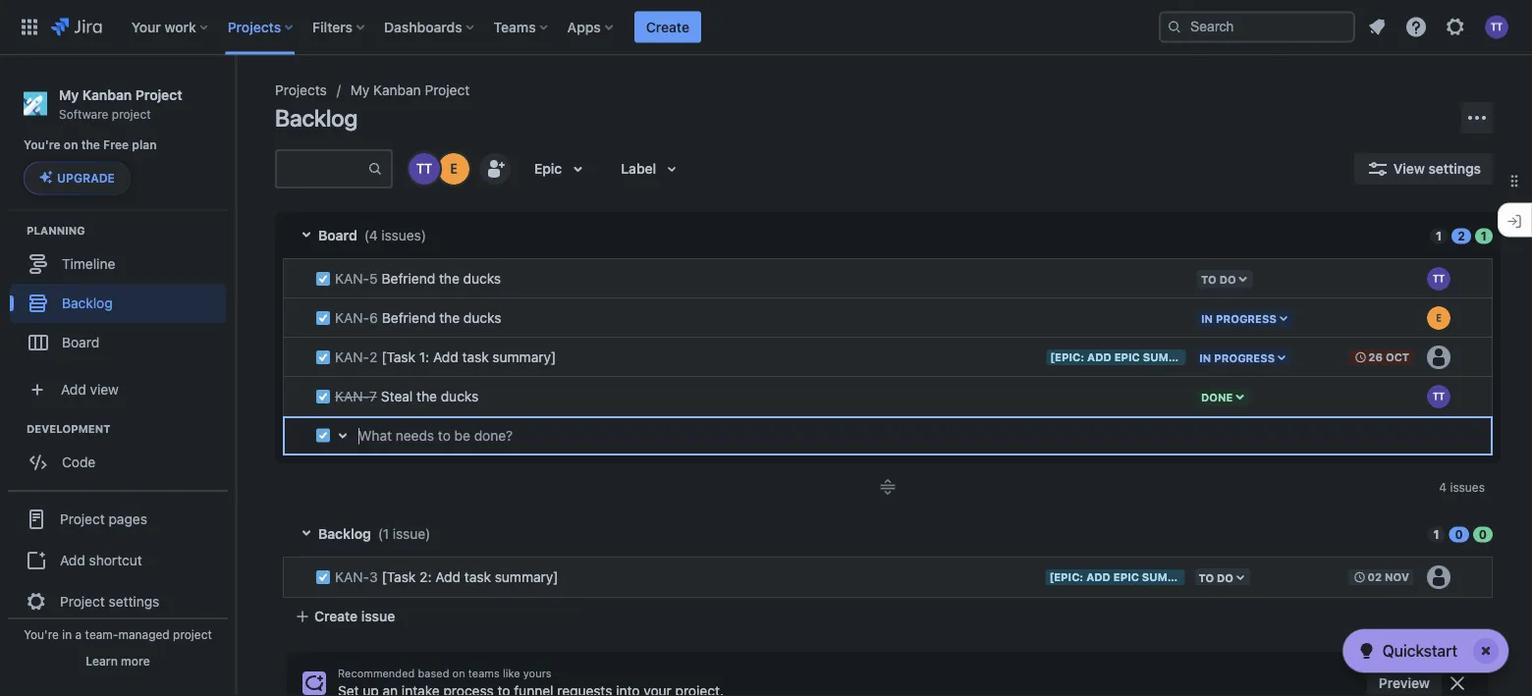 Task type: locate. For each thing, give the bounding box(es) containing it.
notifications image
[[1365, 15, 1389, 39]]

1 horizontal spatial 4
[[1439, 480, 1447, 494]]

[task right 3
[[382, 569, 416, 585]]

code link
[[10, 442, 226, 482]]

on left 'teams'
[[452, 667, 465, 680]]

1 vertical spatial ducks
[[464, 310, 501, 326]]

create for create
[[646, 19, 690, 35]]

0 vertical spatial create
[[646, 19, 690, 35]]

do
[[1220, 273, 1236, 286]]

board up the 'kan-5' link at the left
[[318, 227, 357, 244]]

26
[[1369, 351, 1383, 364]]

upgrade button
[[25, 162, 130, 194]]

0 vertical spatial on
[[64, 138, 78, 152]]

0 vertical spatial create issue image
[[271, 326, 295, 350]]

create issue image left kan-2 link
[[271, 326, 295, 350]]

you're for you're in a team-managed project
[[24, 628, 59, 641]]

planning
[[27, 224, 85, 237]]

primary element
[[12, 0, 1159, 55]]

my kanban project
[[350, 82, 470, 98]]

2 [task from the top
[[382, 569, 416, 585]]

my up software
[[59, 86, 79, 103]]

ducks for kan-7 steal the ducks
[[441, 388, 479, 405]]

add left view
[[61, 381, 86, 397]]

kan- up kan-2 link
[[335, 310, 369, 326]]

kan-
[[335, 271, 369, 287], [335, 310, 369, 326], [335, 349, 369, 365], [335, 388, 369, 405], [335, 569, 369, 585]]

[task for 2:
[[382, 569, 416, 585]]

summary] for kan-2 [task 1: add task summary]
[[493, 349, 556, 365]]

0 horizontal spatial issues
[[382, 227, 421, 244]]

create inside "button"
[[314, 609, 358, 625]]

banner
[[0, 0, 1532, 55]]

group containing project pages
[[8, 490, 228, 629]]

assignee: terry turtle image for kan-5 befriend the ducks
[[1427, 267, 1451, 291]]

1 vertical spatial backlog
[[62, 295, 113, 311]]

ducks for kan-5 befriend the ducks
[[463, 271, 501, 287]]

1 horizontal spatial my
[[350, 82, 370, 98]]

0 vertical spatial 4
[[369, 227, 378, 244]]

managed
[[118, 628, 170, 641]]

1 vertical spatial assignee: terry turtle image
[[1427, 385, 1451, 409]]

2 kan- from the top
[[335, 310, 369, 326]]

1 [task from the top
[[381, 349, 416, 365]]

kan-3 link
[[335, 569, 378, 585]]

task image
[[315, 428, 331, 444]]

kan-7 link
[[335, 388, 377, 405]]

you're left in
[[24, 628, 59, 641]]

issues up kan-5 befriend the ducks
[[382, 227, 421, 244]]

1 horizontal spatial (
[[378, 526, 383, 542]]

0 vertical spatial unassigned image
[[1427, 346, 1451, 369]]

2 down 6
[[369, 349, 378, 365]]

0 vertical spatial backlog
[[275, 104, 358, 132]]

1 vertical spatial board
[[62, 334, 99, 350]]

epic button
[[523, 153, 601, 185]]

5
[[369, 271, 378, 287]]

summary]
[[493, 349, 556, 365], [495, 569, 558, 585]]

projects for projects popup button
[[228, 19, 281, 35]]

the for kan-5 befriend the ducks
[[439, 271, 460, 287]]

02 nov
[[1368, 571, 1410, 584]]

4 kan- from the top
[[335, 388, 369, 405]]

banner containing your work
[[0, 0, 1532, 55]]

1 create issue image from the top
[[271, 326, 295, 350]]

0 vertical spatial summary]
[[493, 349, 556, 365]]

issue inside "button"
[[361, 609, 395, 625]]

project inside my kanban project software project
[[112, 107, 151, 121]]

issues up in progress: 0 of 1 (issue count) element
[[1450, 480, 1485, 494]]

0 inside the done: 0 of 1 (issue count) element
[[1479, 528, 1487, 542]]

1 horizontal spatial create
[[646, 19, 690, 35]]

backlog down timeline
[[62, 295, 113, 311]]

backlog up kan-3 link
[[318, 526, 371, 542]]

0 vertical spatial )
[[421, 227, 426, 244]]

projects up sidebar navigation image
[[228, 19, 281, 35]]

the up kan-6 befriend the ducks at the top left of the page
[[439, 271, 460, 287]]

board inside planning group
[[62, 334, 99, 350]]

ducks down [task 1: add task summary] link
[[441, 388, 479, 405]]

4 issues
[[1439, 480, 1485, 494]]

5 kan- from the top
[[335, 569, 369, 585]]

terry turtle image
[[409, 153, 440, 185]]

dismiss quickstart image
[[1470, 636, 1502, 667]]

0 horizontal spatial my
[[59, 86, 79, 103]]

02
[[1368, 571, 1382, 584]]

0 vertical spatial issues
[[382, 227, 421, 244]]

view settings
[[1394, 161, 1481, 177]]

0 inside in progress: 0 of 1 (issue count) element
[[1455, 528, 1463, 542]]

on
[[64, 138, 78, 152], [452, 667, 465, 680]]

my right projects link
[[350, 82, 370, 98]]

kan-6 link
[[335, 310, 378, 326]]

2 befriend from the top
[[382, 310, 436, 326]]

project down dashboards popup button on the left top
[[425, 82, 470, 98]]

my for my kanban project
[[350, 82, 370, 98]]

1 horizontal spatial on
[[452, 667, 465, 680]]

2 0 from the left
[[1479, 528, 1487, 542]]

add right 1:
[[433, 349, 458, 365]]

0 vertical spatial befriend
[[382, 271, 435, 287]]

view settings button
[[1354, 153, 1493, 185]]

my inside my kanban project software project
[[59, 86, 79, 103]]

1 vertical spatial 4
[[1439, 480, 1447, 494]]

( for 1
[[378, 526, 383, 542]]

1 left in progress: 0 of 1 (issue count) element
[[1434, 528, 1440, 542]]

1 for to do: 1 of 4 (issue count) element
[[1436, 229, 1442, 243]]

kanban up software
[[82, 86, 132, 103]]

backlog link
[[10, 283, 226, 323]]

issue up '2:'
[[393, 526, 425, 542]]

settings for project settings
[[109, 593, 159, 609]]

1 befriend from the top
[[382, 271, 435, 287]]

1 vertical spatial issues
[[1450, 480, 1485, 494]]

unassigned image
[[1427, 346, 1451, 369], [1427, 566, 1451, 589]]

project inside my kanban project link
[[425, 82, 470, 98]]

software
[[59, 107, 108, 121]]

add inside popup button
[[61, 381, 86, 397]]

settings up the managed
[[109, 593, 159, 609]]

0 vertical spatial assignee: terry turtle image
[[1427, 267, 1451, 291]]

my kanban project link
[[350, 79, 470, 102]]

1 vertical spatial issue
[[361, 609, 395, 625]]

0
[[1455, 528, 1463, 542], [1479, 528, 1487, 542]]

create issue image
[[271, 326, 295, 350], [271, 546, 295, 570]]

kan- down kan-2 link
[[335, 388, 369, 405]]

(
[[364, 227, 369, 244], [378, 526, 383, 542]]

assignee: terry turtle image
[[1427, 267, 1451, 291], [1427, 385, 1451, 409]]

2 create issue image from the top
[[271, 546, 295, 570]]

to do - change status image
[[1234, 571, 1247, 583]]

1 vertical spatial projects
[[275, 82, 327, 98]]

kanban down dashboards
[[373, 82, 421, 98]]

kan- up kan-7 link
[[335, 349, 369, 365]]

on up upgrade button
[[64, 138, 78, 152]]

backlog inside planning group
[[62, 295, 113, 311]]

backlog ( 1 issue )
[[318, 526, 431, 542]]

1 vertical spatial task
[[464, 569, 491, 585]]

kan- for kan-6
[[335, 310, 369, 326]]

kan- for kan-2
[[335, 349, 369, 365]]

the up kan-2 [task 1: add task summary]
[[439, 310, 460, 326]]

0 vertical spatial [task
[[381, 349, 416, 365]]

befriend right the 5
[[382, 271, 435, 287]]

2 right to do: 1 of 4 (issue count) element
[[1458, 229, 1465, 243]]

What needs to be done? - Press the "Enter" key to submit or the "Escape" key to cancel. text field
[[359, 426, 1477, 446]]

the left "free"
[[81, 138, 100, 152]]

0 vertical spatial 2
[[1458, 229, 1465, 243]]

1 vertical spatial project
[[173, 628, 212, 641]]

create down kan-3 link
[[314, 609, 358, 625]]

board link
[[10, 323, 226, 362]]

settings right view
[[1429, 161, 1481, 177]]

0 vertical spatial you're
[[24, 138, 61, 152]]

kan- up kan-6 "link"
[[335, 271, 369, 287]]

0 horizontal spatial on
[[64, 138, 78, 152]]

projects inside popup button
[[228, 19, 281, 35]]

settings inside button
[[1429, 161, 1481, 177]]

projects for projects link
[[275, 82, 327, 98]]

1 vertical spatial 2
[[369, 349, 378, 365]]

preview button
[[1367, 668, 1442, 696]]

to
[[1201, 273, 1217, 286]]

free
[[103, 138, 129, 152]]

1 vertical spatial [task
[[382, 569, 416, 585]]

your profile and settings image
[[1485, 15, 1509, 39]]

project up a
[[60, 593, 105, 609]]

pages
[[109, 511, 147, 527]]

2
[[1458, 229, 1465, 243], [369, 349, 378, 365]]

( up the "kan-3 [task 2: add task summary]"
[[378, 526, 383, 542]]

kanban inside my kanban project software project
[[82, 86, 132, 103]]

0 right in progress: 0 of 1 (issue count) element
[[1479, 528, 1487, 542]]

task for 1:
[[462, 349, 489, 365]]

0 right to do: 1 of 1 (issue count) element
[[1455, 528, 1463, 542]]

1 0 from the left
[[1455, 528, 1463, 542]]

0 horizontal spatial 0
[[1455, 528, 1463, 542]]

summary] for kan-3 [task 2: add task summary]
[[495, 569, 558, 585]]

3 kan- from the top
[[335, 349, 369, 365]]

add people image
[[483, 157, 507, 181]]

1 vertical spatial befriend
[[382, 310, 436, 326]]

create inside 'button'
[[646, 19, 690, 35]]

project up add shortcut
[[60, 511, 105, 527]]

1 vertical spatial summary]
[[495, 569, 558, 585]]

) up kan-5 befriend the ducks
[[421, 227, 426, 244]]

done: 0 of 1 (issue count) element
[[1473, 526, 1493, 543]]

kanban for my kanban project
[[373, 82, 421, 98]]

issue down 3
[[361, 609, 395, 625]]

3
[[369, 569, 378, 585]]

assignee: terry turtle image down assignee: eloisefrancis23 icon
[[1427, 385, 1451, 409]]

quickstart button
[[1343, 630, 1509, 673]]

learn
[[86, 654, 118, 668]]

4 up the 5
[[369, 227, 378, 244]]

1 vertical spatial create issue image
[[271, 546, 295, 570]]

0 horizontal spatial 2
[[369, 349, 378, 365]]

1 vertical spatial settings
[[109, 593, 159, 609]]

board up add view
[[62, 334, 99, 350]]

work
[[164, 19, 196, 35]]

appswitcher icon image
[[18, 15, 41, 39]]

1 vertical spatial (
[[378, 526, 383, 542]]

1 kan- from the top
[[335, 271, 369, 287]]

( up the 'kan-5' link at the left
[[364, 227, 369, 244]]

task for 2:
[[464, 569, 491, 585]]

kan- up create issue
[[335, 569, 369, 585]]

1 horizontal spatial issues
[[1450, 480, 1485, 494]]

0 vertical spatial ducks
[[463, 271, 501, 287]]

projects right sidebar navigation image
[[275, 82, 327, 98]]

group
[[8, 490, 228, 629]]

0 vertical spatial project
[[112, 107, 151, 121]]

4 up to do: 1 of 1 (issue count) element
[[1439, 480, 1447, 494]]

the
[[81, 138, 100, 152], [439, 271, 460, 287], [439, 310, 460, 326], [417, 388, 437, 405]]

project up 'plan' at the left of the page
[[135, 86, 182, 103]]

add left shortcut
[[60, 552, 85, 568]]

1 horizontal spatial kanban
[[373, 82, 421, 98]]

apps button
[[562, 11, 621, 43]]

1 you're from the top
[[24, 138, 61, 152]]

create issue image left kan-3 link
[[271, 546, 295, 570]]

assignee: terry turtle image up assignee: eloisefrancis23 icon
[[1427, 267, 1451, 291]]

1 horizontal spatial board
[[318, 227, 357, 244]]

more
[[121, 654, 150, 668]]

) up '2:'
[[425, 526, 431, 542]]

befriend right 6
[[382, 310, 436, 326]]

0 vertical spatial settings
[[1429, 161, 1481, 177]]

0 vertical spatial (
[[364, 227, 369, 244]]

settings
[[1429, 161, 1481, 177], [109, 593, 159, 609]]

create issue
[[314, 609, 395, 625]]

1 left the in progress: 2 of 4 (issue count) element
[[1436, 229, 1442, 243]]

2 vertical spatial ducks
[[441, 388, 479, 405]]

help image
[[1405, 15, 1428, 39]]

epic
[[534, 161, 562, 177]]

task right 1:
[[462, 349, 489, 365]]

eloisefrancis23 image
[[438, 153, 470, 185]]

preview
[[1379, 675, 1430, 692]]

projects button
[[222, 11, 301, 43]]

kan-3 [task 2: add task summary]
[[335, 569, 558, 585]]

unassigned image down assignee: eloisefrancis23 icon
[[1427, 346, 1451, 369]]

planning group
[[10, 222, 235, 368]]

0 horizontal spatial project
[[112, 107, 151, 121]]

based
[[418, 667, 449, 680]]

1 horizontal spatial 2
[[1458, 229, 1465, 243]]

0 horizontal spatial board
[[62, 334, 99, 350]]

recommendations image
[[303, 672, 326, 695]]

plan
[[132, 138, 157, 152]]

add view
[[61, 381, 119, 397]]

upgrade
[[57, 171, 115, 185]]

ducks
[[463, 271, 501, 287], [464, 310, 501, 326], [441, 388, 479, 405]]

create right apps dropdown button
[[646, 19, 690, 35]]

[task left 1:
[[381, 349, 416, 365]]

1 vertical spatial )
[[425, 526, 431, 542]]

add view button
[[12, 370, 224, 409]]

1 vertical spatial unassigned image
[[1427, 566, 1451, 589]]

backlog down projects link
[[275, 104, 358, 132]]

0 vertical spatial board
[[318, 227, 357, 244]]

unassigned image right nov
[[1427, 566, 1451, 589]]

project inside "project settings" link
[[60, 593, 105, 609]]

1 vertical spatial on
[[452, 667, 465, 680]]

issue
[[393, 526, 425, 542], [361, 609, 395, 625]]

1 horizontal spatial settings
[[1429, 161, 1481, 177]]

ducks up kan-6 befriend the ducks at the top left of the page
[[463, 271, 501, 287]]

to do: 1 of 4 (issue count) element
[[1430, 227, 1448, 244]]

0 horizontal spatial kanban
[[82, 86, 132, 103]]

ducks up [task 1: add task summary] link
[[464, 310, 501, 326]]

1 right the in progress: 2 of 4 (issue count) element
[[1481, 229, 1487, 243]]

2 assignee: terry turtle image from the top
[[1427, 385, 1451, 409]]

to do: 1 of 1 (issue count) element
[[1428, 526, 1446, 543]]

1 vertical spatial create
[[314, 609, 358, 625]]

recommended
[[338, 667, 415, 680]]

0 horizontal spatial (
[[364, 227, 369, 244]]

1 horizontal spatial project
[[173, 628, 212, 641]]

project up 'plan' at the left of the page
[[112, 107, 151, 121]]

)
[[421, 227, 426, 244], [425, 526, 431, 542]]

befriend for 6
[[382, 310, 436, 326]]

sidebar navigation image
[[214, 79, 257, 118]]

project right the managed
[[173, 628, 212, 641]]

jira image
[[51, 15, 102, 39], [51, 15, 102, 39]]

my
[[350, 82, 370, 98], [59, 86, 79, 103]]

1 horizontal spatial 0
[[1479, 528, 1487, 542]]

task right '2:'
[[464, 569, 491, 585]]

0 horizontal spatial settings
[[109, 593, 159, 609]]

2 you're from the top
[[24, 628, 59, 641]]

0 vertical spatial task
[[462, 349, 489, 365]]

you're up upgrade button
[[24, 138, 61, 152]]

development image
[[3, 417, 27, 440]]

0 vertical spatial projects
[[228, 19, 281, 35]]

quickstart
[[1383, 642, 1458, 661]]

board for board ( 4 issues )
[[318, 227, 357, 244]]

1 vertical spatial you're
[[24, 628, 59, 641]]

1 assignee: terry turtle image from the top
[[1427, 267, 1451, 291]]

0 horizontal spatial create
[[314, 609, 358, 625]]

) for board ( 4 issues )
[[421, 227, 426, 244]]

the right steal on the bottom left
[[417, 388, 437, 405]]

you're for you're on the free plan
[[24, 138, 61, 152]]

26 oct
[[1369, 351, 1410, 364]]



Task type: vqa. For each thing, say whether or not it's contained in the screenshot.
About
no



Task type: describe. For each thing, give the bounding box(es) containing it.
add right '2:'
[[435, 569, 461, 585]]

done: 1 of 4 (issue count) element
[[1475, 227, 1493, 244]]

teams
[[494, 19, 536, 35]]

dismiss image
[[1446, 672, 1470, 695]]

kan-2 [task 1: add task summary]
[[335, 349, 556, 365]]

board for board
[[62, 334, 99, 350]]

board ( 4 issues )
[[318, 227, 426, 244]]

view
[[1394, 161, 1425, 177]]

apps
[[567, 19, 601, 35]]

7
[[369, 388, 377, 405]]

[task 1: add task summary] link
[[374, 348, 564, 367]]

steal
[[381, 388, 413, 405]]

settings for view settings
[[1429, 161, 1481, 177]]

0 for the done: 0 of 1 (issue count) element
[[1479, 528, 1487, 542]]

( for 4
[[364, 227, 369, 244]]

code
[[62, 454, 96, 470]]

2 vertical spatial backlog
[[318, 526, 371, 542]]

timeline
[[62, 255, 115, 272]]

recommended based on teams like yours
[[338, 667, 552, 680]]

kan-5 befriend the ducks
[[335, 271, 501, 287]]

dashboards
[[384, 19, 462, 35]]

timeline link
[[10, 244, 226, 283]]

nov
[[1385, 571, 1410, 584]]

in
[[62, 628, 72, 641]]

label button
[[609, 153, 696, 185]]

you're in a team-managed project
[[24, 628, 212, 641]]

backlog menu image
[[1466, 106, 1489, 130]]

project settings
[[60, 593, 159, 609]]

oct
[[1386, 351, 1410, 364]]

projects link
[[275, 79, 327, 102]]

1 for done: 1 of 4 (issue count) element
[[1481, 229, 1487, 243]]

1 up the "kan-3 [task 2: add task summary]"
[[383, 526, 389, 542]]

project pages
[[60, 511, 147, 527]]

assignee: terry turtle image for kan-7 steal the ducks
[[1427, 385, 1451, 409]]

teams button
[[488, 11, 556, 43]]

planning image
[[3, 218, 27, 242]]

learn more
[[86, 654, 150, 668]]

2:
[[420, 569, 432, 585]]

shortcut
[[89, 552, 142, 568]]

filters button
[[307, 11, 372, 43]]

your work
[[131, 19, 196, 35]]

Search field
[[1159, 11, 1356, 43]]

project inside my kanban project software project
[[135, 86, 182, 103]]

1 for to do: 1 of 1 (issue count) element
[[1434, 528, 1440, 542]]

your work button
[[125, 11, 216, 43]]

1:
[[419, 349, 429, 365]]

kanban for my kanban project software project
[[82, 86, 132, 103]]

befriend for 5
[[382, 271, 435, 287]]

in progress: 0 of 1 (issue count) element
[[1449, 526, 1469, 543]]

development group
[[10, 421, 235, 488]]

check image
[[1355, 639, 1379, 663]]

kan-6 befriend the ducks
[[335, 310, 501, 326]]

in progress: 2 of 4 (issue count) element
[[1452, 227, 1471, 244]]

kan- for kan-7
[[335, 388, 369, 405]]

create button
[[634, 11, 701, 43]]

the for kan-7 steal the ducks
[[417, 388, 437, 405]]

2 unassigned image from the top
[[1427, 566, 1451, 589]]

6
[[369, 310, 378, 326]]

in
[[1201, 312, 1213, 325]]

search image
[[1167, 19, 1183, 35]]

add inside "button"
[[60, 552, 85, 568]]

a
[[75, 628, 82, 641]]

your
[[131, 19, 161, 35]]

kan- for kan-5
[[335, 271, 369, 287]]

[task for 1:
[[381, 349, 416, 365]]

the for kan-6 befriend the ducks
[[439, 310, 460, 326]]

filters
[[313, 19, 353, 35]]

project pages link
[[8, 497, 228, 541]]

settings image
[[1444, 15, 1468, 39]]

teams
[[468, 667, 500, 680]]

) for backlog ( 1 issue )
[[425, 526, 431, 542]]

team-
[[85, 628, 118, 641]]

create for create issue
[[314, 609, 358, 625]]

[task 2: add task summary] link
[[374, 568, 566, 587]]

assignee: eloisefrancis23 image
[[1427, 306, 1451, 330]]

0 horizontal spatial 4
[[369, 227, 378, 244]]

0 for in progress: 0 of 1 (issue count) element
[[1455, 528, 1463, 542]]

0 vertical spatial issue
[[393, 526, 425, 542]]

development
[[27, 422, 110, 435]]

kan-2 link
[[335, 349, 378, 365]]

done
[[1201, 391, 1233, 403]]

kan-5 link
[[335, 271, 378, 287]]

yours
[[523, 667, 552, 680]]

my kanban project software project
[[59, 86, 182, 121]]

progress
[[1216, 312, 1277, 325]]

Search backlog text field
[[277, 151, 367, 187]]

1 unassigned image from the top
[[1427, 346, 1451, 369]]

create issue button
[[283, 599, 1493, 635]]

add shortcut
[[60, 552, 142, 568]]

you're on the free plan
[[24, 138, 157, 152]]

my for my kanban project software project
[[59, 86, 79, 103]]

learn more button
[[86, 653, 150, 669]]

add shortcut button
[[8, 541, 228, 580]]

like
[[503, 667, 520, 680]]

view
[[90, 381, 119, 397]]

to do
[[1201, 273, 1236, 286]]

label
[[621, 161, 656, 177]]

in progress
[[1201, 312, 1277, 325]]

project settings link
[[8, 580, 228, 623]]

dashboards button
[[378, 11, 482, 43]]

project inside project pages link
[[60, 511, 105, 527]]

create issue image
[[271, 248, 295, 271]]

ducks for kan-6 befriend the ducks
[[464, 310, 501, 326]]



